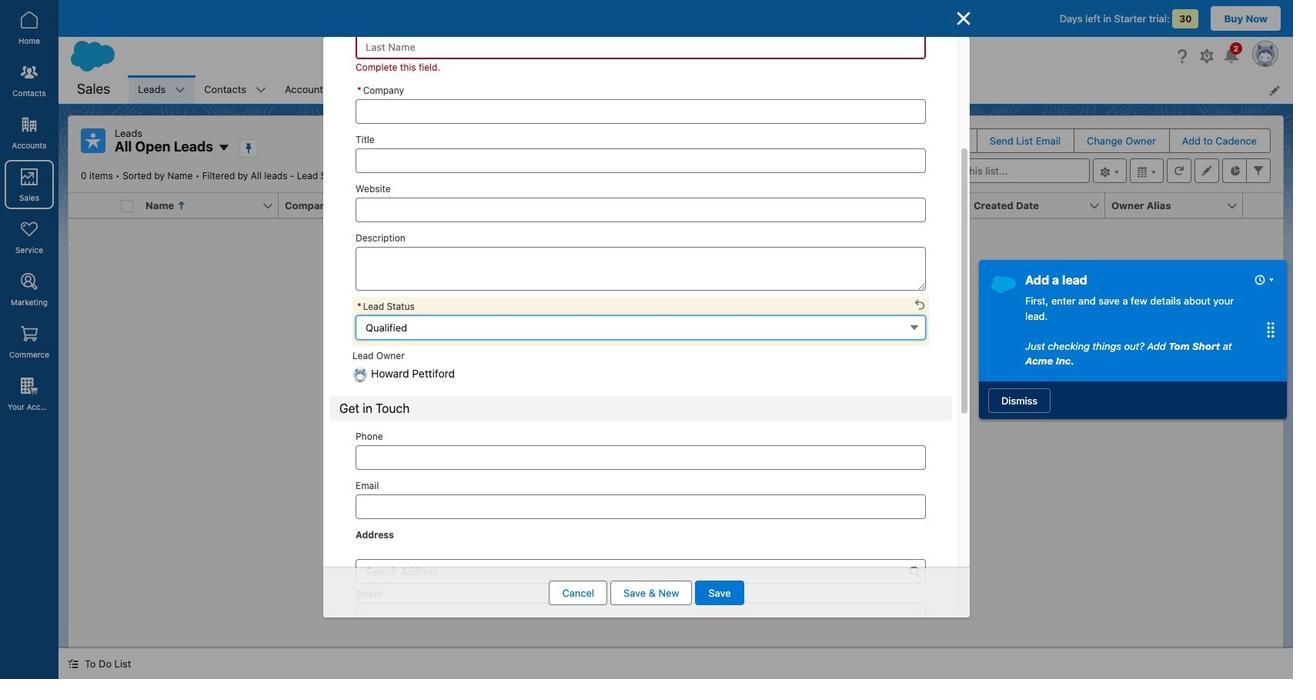 Task type: describe. For each thing, give the bounding box(es) containing it.
list view controls image
[[1093, 159, 1127, 183]]

cell inside all open leads|leads|list view element
[[115, 193, 139, 219]]

Search All Open Leads list view. search field
[[905, 159, 1090, 183]]

action element
[[1243, 193, 1284, 219]]

email element
[[692, 193, 839, 219]]

4 list item from the left
[[358, 75, 460, 104]]

state/province element
[[417, 193, 564, 219]]

lead status element
[[830, 193, 977, 219]]

phone element
[[554, 193, 701, 219]]

name element
[[139, 193, 288, 219]]

item number image
[[69, 193, 115, 218]]

5 list item from the left
[[714, 75, 775, 104]]

owner alias element
[[1106, 193, 1253, 219]]

text default image
[[68, 659, 79, 670]]

inverse image
[[955, 9, 973, 28]]

all open leads status
[[81, 170, 358, 182]]

company element
[[279, 193, 426, 219]]



Task type: vqa. For each thing, say whether or not it's contained in the screenshot.
Search All Contacts list view. search field
no



Task type: locate. For each thing, give the bounding box(es) containing it.
None text field
[[356, 148, 926, 173], [356, 197, 926, 222], [356, 446, 926, 471], [356, 148, 926, 173], [356, 197, 926, 222], [356, 446, 926, 471]]

Lead Status - Current Selection: Qualified button
[[356, 315, 926, 340]]

action image
[[1243, 193, 1284, 218]]

3 list item from the left
[[276, 75, 358, 104]]

list item
[[129, 75, 195, 104], [195, 75, 276, 104], [276, 75, 358, 104], [358, 75, 460, 104], [714, 75, 775, 104]]

created date element
[[968, 193, 1115, 219]]

select list display image
[[1130, 159, 1164, 183]]

status
[[441, 328, 911, 513]]

None text field
[[356, 99, 926, 124], [356, 247, 926, 291], [356, 495, 926, 520], [356, 99, 926, 124], [356, 247, 926, 291], [356, 495, 926, 520]]

item number element
[[69, 193, 115, 219]]

all open leads|leads|list view element
[[68, 115, 1284, 649]]

2 list item from the left
[[195, 75, 276, 104]]

list
[[129, 75, 1294, 104]]

cell
[[115, 193, 139, 219]]

1 list item from the left
[[129, 75, 195, 104]]

Last Name text field
[[356, 34, 926, 59]]



